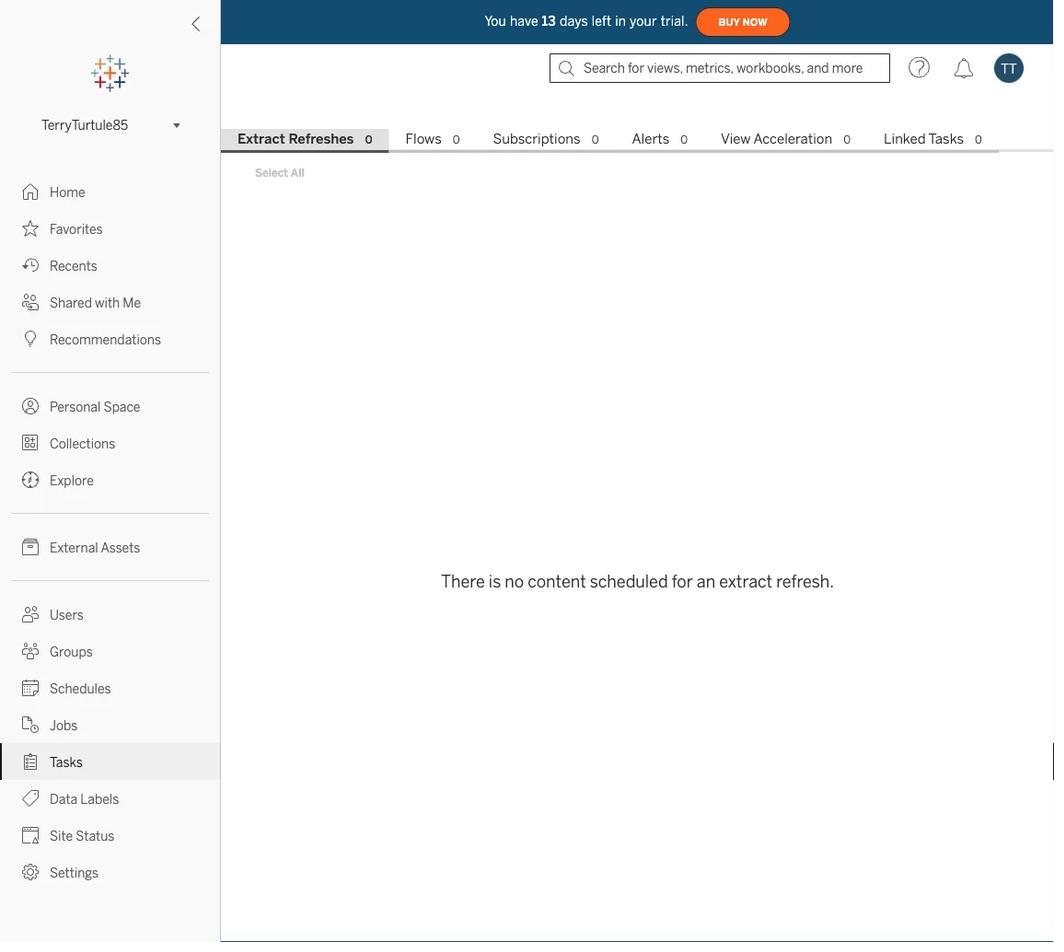Task type: locate. For each thing, give the bounding box(es) containing it.
select all
[[255, 166, 305, 179]]

external
[[50, 540, 98, 556]]

select all button
[[243, 161, 317, 183]]

sub-spaces tab list
[[221, 129, 1055, 153]]

tasks link
[[0, 744, 220, 780]]

site status link
[[0, 817, 220, 854]]

4 0 from the left
[[681, 133, 688, 146]]

1 horizontal spatial tasks
[[929, 131, 965, 147]]

0 right alerts
[[681, 133, 688, 146]]

you
[[485, 14, 507, 29]]

favorites link
[[0, 210, 220, 247]]

0 for alerts
[[681, 133, 688, 146]]

main navigation. press the up and down arrow keys to access links. element
[[0, 173, 220, 891]]

0 left alerts
[[592, 133, 599, 146]]

data
[[50, 792, 78, 807]]

0 right refreshes
[[365, 133, 373, 146]]

0 for flows
[[453, 133, 460, 146]]

terryturtule85
[[41, 118, 128, 133]]

buy
[[719, 16, 741, 28]]

all
[[291, 166, 305, 179]]

collections
[[50, 436, 115, 451]]

days
[[560, 14, 589, 29]]

tasks right linked
[[929, 131, 965, 147]]

site status
[[50, 829, 115, 844]]

3 0 from the left
[[592, 133, 599, 146]]

external assets link
[[0, 529, 220, 566]]

5 0 from the left
[[844, 133, 851, 146]]

assets
[[101, 540, 140, 556]]

tasks
[[929, 131, 965, 147], [50, 755, 83, 770]]

now
[[743, 16, 768, 28]]

0
[[365, 133, 373, 146], [453, 133, 460, 146], [592, 133, 599, 146], [681, 133, 688, 146], [844, 133, 851, 146], [976, 133, 983, 146]]

navigation
[[221, 125, 1055, 153]]

site
[[50, 829, 73, 844]]

an
[[697, 572, 716, 591]]

personal
[[50, 399, 101, 415]]

shared with me
[[50, 295, 141, 310]]

home
[[50, 185, 85, 200]]

1 0 from the left
[[365, 133, 373, 146]]

tasks inside sub-spaces tab list
[[929, 131, 965, 147]]

personal space link
[[0, 388, 220, 425]]

flows
[[406, 131, 442, 147]]

shared with me link
[[0, 284, 220, 321]]

0 right the linked tasks on the top right of page
[[976, 133, 983, 146]]

external assets
[[50, 540, 140, 556]]

personal space
[[50, 399, 140, 415]]

0 vertical spatial tasks
[[929, 131, 965, 147]]

linked
[[885, 131, 926, 147]]

jobs
[[50, 718, 78, 733]]

schedules link
[[0, 670, 220, 707]]

6 0 from the left
[[976, 133, 983, 146]]

left
[[592, 14, 612, 29]]

settings
[[50, 866, 99, 881]]

1 vertical spatial tasks
[[50, 755, 83, 770]]

select
[[255, 166, 289, 179]]

tasks inside main navigation. press the up and down arrow keys to access links. element
[[50, 755, 83, 770]]

2 0 from the left
[[453, 133, 460, 146]]

0 right acceleration
[[844, 133, 851, 146]]

0 horizontal spatial tasks
[[50, 755, 83, 770]]

jobs link
[[0, 707, 220, 744]]

data labels
[[50, 792, 119, 807]]

home link
[[0, 173, 220, 210]]

your
[[630, 14, 657, 29]]

tasks down jobs
[[50, 755, 83, 770]]

explore
[[50, 473, 94, 488]]

there
[[441, 572, 485, 591]]

0 right flows
[[453, 133, 460, 146]]

buy now
[[719, 16, 768, 28]]



Task type: vqa. For each thing, say whether or not it's contained in the screenshot.
Jobs link
yes



Task type: describe. For each thing, give the bounding box(es) containing it.
subscriptions
[[493, 131, 581, 147]]

settings link
[[0, 854, 220, 891]]

status
[[76, 829, 115, 844]]

trial.
[[661, 14, 689, 29]]

0 for view acceleration
[[844, 133, 851, 146]]

view acceleration
[[721, 131, 833, 147]]

refresh.
[[777, 572, 835, 591]]

linked tasks
[[885, 131, 965, 147]]

content
[[528, 572, 587, 591]]

recommendations link
[[0, 321, 220, 357]]

0 for linked tasks
[[976, 133, 983, 146]]

for
[[672, 572, 694, 591]]

space
[[104, 399, 140, 415]]

extract
[[238, 131, 285, 147]]

alerts
[[632, 131, 670, 147]]

acceleration
[[754, 131, 833, 147]]

no
[[505, 572, 524, 591]]

schedules
[[50, 681, 111, 697]]

there is no content scheduled for an extract refresh. main content
[[221, 92, 1055, 943]]

refreshes
[[289, 131, 354, 147]]

labels
[[80, 792, 119, 807]]

recommendations
[[50, 332, 161, 347]]

navigation containing extract refreshes
[[221, 125, 1055, 153]]

groups
[[50, 644, 93, 660]]

recents
[[50, 258, 97, 274]]

extract refreshes
[[238, 131, 354, 147]]

explore link
[[0, 462, 220, 498]]

0 for extract refreshes
[[365, 133, 373, 146]]

terryturtule85 button
[[34, 114, 186, 136]]

there is no content scheduled for an extract refresh.
[[441, 572, 835, 591]]

shared
[[50, 295, 92, 310]]

have
[[510, 14, 539, 29]]

data labels link
[[0, 780, 220, 817]]

users
[[50, 608, 84, 623]]

favorites
[[50, 222, 103, 237]]

in
[[616, 14, 627, 29]]

is
[[489, 572, 501, 591]]

collections link
[[0, 425, 220, 462]]

scheduled
[[590, 572, 669, 591]]

13
[[542, 14, 556, 29]]

view
[[721, 131, 751, 147]]

you have 13 days left in your trial.
[[485, 14, 689, 29]]

navigation panel element
[[0, 55, 220, 891]]

Search for views, metrics, workbooks, and more text field
[[550, 53, 891, 83]]

extract
[[720, 572, 773, 591]]

me
[[123, 295, 141, 310]]

recents link
[[0, 247, 220, 284]]

groups link
[[0, 633, 220, 670]]

users link
[[0, 596, 220, 633]]

with
[[95, 295, 120, 310]]

buy now button
[[696, 7, 791, 37]]

0 for subscriptions
[[592, 133, 599, 146]]



